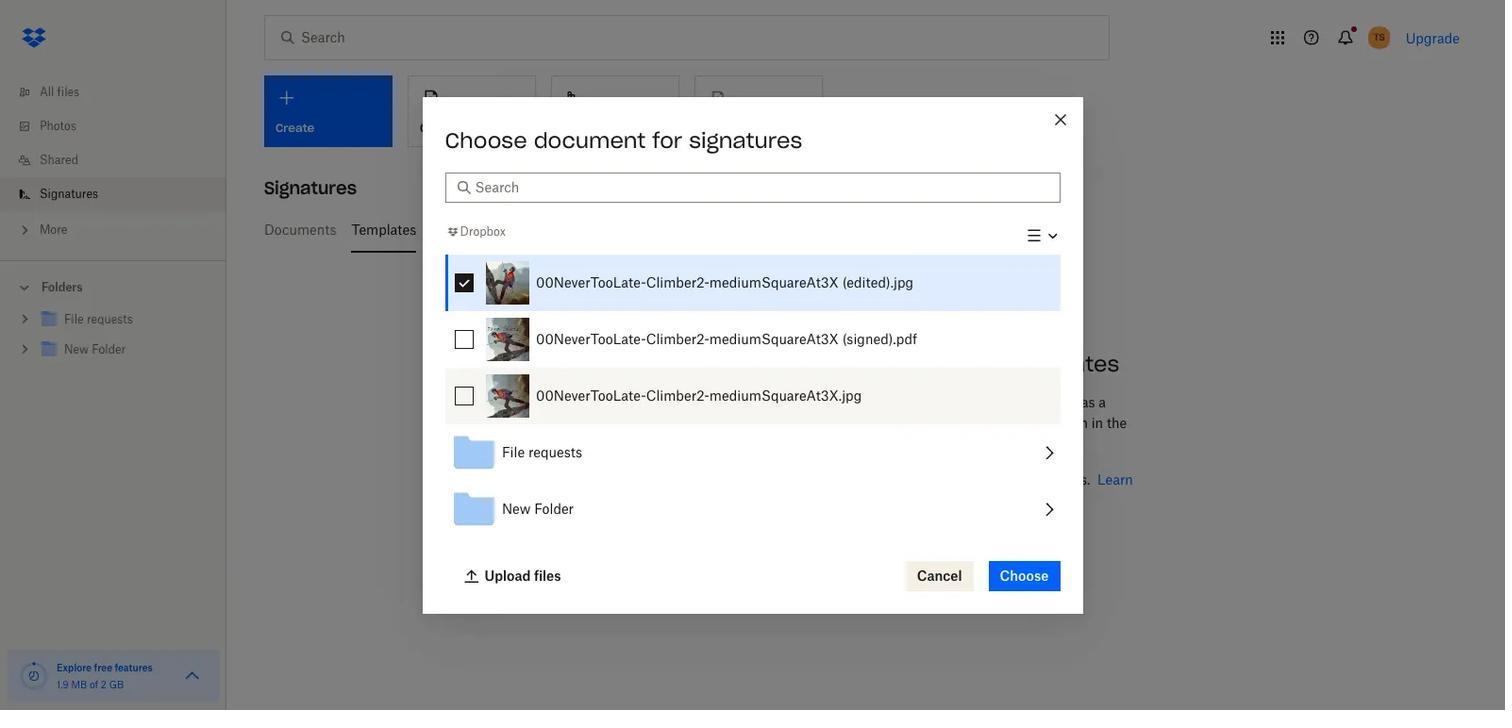 Task type: vqa. For each thing, say whether or not it's contained in the screenshot.
FILE
yes



Task type: describe. For each thing, give the bounding box(es) containing it.
cancel button
[[906, 561, 973, 591]]

shared link
[[15, 143, 226, 177]]

shared
[[40, 153, 78, 167]]

mb
[[71, 679, 87, 691]]

can
[[946, 415, 969, 431]]

as
[[1081, 394, 1095, 410]]

essentials.
[[1023, 472, 1090, 488]]

get for get signatures
[[420, 121, 440, 135]]

new folder button
[[445, 481, 1060, 538]]

templates
[[351, 222, 416, 238]]

folder
[[534, 501, 573, 517]]

once,
[[969, 394, 1002, 410]]

the
[[1107, 415, 1127, 431]]

quota usage element
[[19, 661, 49, 692]]

tab list containing documents
[[264, 208, 1467, 253]]

signatures inside 'list item'
[[40, 187, 98, 201]]

signed
[[1008, 415, 1050, 431]]

document inside choose document for signatures dialog
[[534, 127, 646, 153]]

signatures list item
[[0, 177, 226, 211]]

list containing all files
[[0, 64, 226, 260]]

save
[[1038, 394, 1065, 410]]

more
[[40, 223, 67, 237]]

choose document for signatures
[[445, 127, 802, 153]]

signatures inside dialog
[[689, 127, 802, 153]]

gb
[[109, 679, 124, 691]]

1.9
[[57, 679, 69, 691]]

get templates with dropbox essentials.
[[843, 472, 1090, 488]]

save
[[843, 351, 895, 377]]

all files
[[40, 85, 79, 99]]

row group inside choose document for signatures dialog
[[445, 255, 1060, 538]]

with for dropbox
[[936, 472, 963, 488]]

dropbox image
[[15, 19, 53, 57]]

future.
[[843, 436, 884, 452]]

learn
[[1097, 472, 1133, 488]]

so
[[902, 415, 917, 431]]

climber2- for (signed).pdf
[[646, 331, 709, 347]]

all files link
[[15, 75, 226, 109]]

then
[[1006, 394, 1034, 410]]

00nevertoolate-climber2-mediumsquareat3x (edited).jpg button
[[479, 255, 1060, 311]]

photos
[[40, 119, 76, 133]]

dropbox link
[[445, 223, 506, 241]]

1 horizontal spatial signatures
[[264, 177, 357, 199]]

of
[[90, 679, 98, 691]]

choose for choose
[[1000, 568, 1049, 584]]

new folder
[[502, 501, 573, 517]]

template
[[843, 415, 899, 431]]

files for upload files
[[534, 568, 561, 584]]

document inside 'format a document once, then save it as a template so you can get it signed again in the future.'
[[903, 394, 966, 410]]

00nevertoolate-climber2-mediumsquareat3x (signed).pdf
[[536, 331, 917, 347]]

choose for choose document for signatures
[[445, 127, 527, 153]]

1 vertical spatial dropbox
[[967, 472, 1020, 488]]



Task type: locate. For each thing, give the bounding box(es) containing it.
1 horizontal spatial document
[[903, 394, 966, 410]]

0 vertical spatial files
[[57, 85, 79, 99]]

signatures
[[264, 177, 357, 199], [40, 187, 98, 201]]

row group
[[445, 255, 1060, 538]]

templates
[[1010, 351, 1119, 377], [870, 472, 932, 488]]

folders button
[[0, 273, 226, 301]]

0 horizontal spatial a
[[892, 394, 899, 410]]

templates up save
[[1010, 351, 1119, 377]]

sign yourself
[[563, 121, 638, 135]]

learn more link
[[843, 472, 1133, 509]]

save time with templates
[[843, 351, 1119, 377]]

0 vertical spatial it
[[1069, 394, 1078, 410]]

more image
[[15, 221, 34, 240]]

with
[[957, 351, 1003, 377], [936, 472, 963, 488]]

00nevertoolate-climber2-mediumsquareat3x.jpg button
[[479, 368, 1060, 424]]

document
[[534, 127, 646, 153], [903, 394, 966, 410]]

0 vertical spatial 00nevertoolate-
[[536, 274, 646, 290]]

files right the upload
[[534, 568, 561, 584]]

1 horizontal spatial signatures
[[689, 127, 802, 153]]

0 horizontal spatial get
[[420, 121, 440, 135]]

1 vertical spatial with
[[936, 472, 963, 488]]

00nevertoolate- for 00nevertoolate-climber2-mediumsquareat3x (edited).jpg
[[536, 274, 646, 290]]

1 horizontal spatial files
[[534, 568, 561, 584]]

1 00nevertoolate- from the top
[[536, 274, 646, 290]]

with up once, on the right bottom
[[957, 351, 1003, 377]]

1 climber2- from the top
[[646, 274, 709, 290]]

signatures down shared at the left top of the page
[[40, 187, 98, 201]]

row group containing 00nevertoolate-climber2-mediumsquareat3x (edited).jpg
[[445, 255, 1060, 538]]

mediumsquareat3x.jpg
[[709, 388, 861, 404]]

climber2-
[[646, 274, 709, 290], [646, 331, 709, 347], [646, 388, 709, 404]]

1 mediumsquareat3x from the top
[[709, 274, 838, 290]]

signatures
[[443, 121, 505, 135], [689, 127, 802, 153]]

documents tab
[[264, 208, 336, 253]]

get signatures
[[420, 121, 505, 135]]

choose inside choose button
[[1000, 568, 1049, 584]]

with for templates
[[957, 351, 1003, 377]]

a right format
[[892, 394, 899, 410]]

more
[[843, 493, 875, 509]]

get inside button
[[420, 121, 440, 135]]

1 horizontal spatial dropbox
[[967, 472, 1020, 488]]

get for get templates with dropbox essentials.
[[843, 472, 866, 488]]

3 climber2- from the top
[[646, 388, 709, 404]]

sign
[[563, 121, 587, 135]]

file requests
[[502, 444, 582, 460]]

0 horizontal spatial document
[[534, 127, 646, 153]]

free
[[94, 662, 112, 674]]

new
[[502, 501, 530, 517]]

0 horizontal spatial templates
[[870, 472, 932, 488]]

features
[[115, 662, 153, 674]]

it right get
[[996, 415, 1004, 431]]

with down can
[[936, 472, 963, 488]]

0 vertical spatial choose
[[445, 127, 527, 153]]

0 vertical spatial dropbox
[[460, 224, 506, 239]]

again
[[1053, 415, 1088, 431]]

format a document once, then save it as a template so you can get it signed again in the future.
[[843, 394, 1127, 452]]

0 vertical spatial templates
[[1010, 351, 1119, 377]]

requests
[[528, 444, 582, 460]]

all
[[40, 85, 54, 99]]

upload files
[[485, 568, 561, 584]]

documents
[[264, 222, 336, 238]]

upload files button
[[452, 561, 572, 591]]

templates up more
[[870, 472, 932, 488]]

1 horizontal spatial get
[[843, 472, 866, 488]]

2 vertical spatial climber2-
[[646, 388, 709, 404]]

you
[[920, 415, 943, 431]]

0 horizontal spatial signatures
[[443, 121, 505, 135]]

cancel
[[917, 568, 962, 584]]

climber2- up 00nevertoolate-climber2-mediumsquareat3x.jpg
[[646, 331, 709, 347]]

00nevertoolate-climber2-mediumsquareat3x.jpg
[[536, 388, 861, 404]]

files right all
[[57, 85, 79, 99]]

0 vertical spatial get
[[420, 121, 440, 135]]

0 vertical spatial document
[[534, 127, 646, 153]]

list
[[0, 64, 226, 260]]

1 vertical spatial files
[[534, 568, 561, 584]]

2 mediumsquareat3x from the top
[[709, 331, 838, 347]]

1 vertical spatial templates
[[870, 472, 932, 488]]

00nevertoolate-
[[536, 274, 646, 290], [536, 331, 646, 347], [536, 388, 646, 404]]

2 vertical spatial 00nevertoolate-
[[536, 388, 646, 404]]

explore
[[57, 662, 92, 674]]

1 vertical spatial get
[[843, 472, 866, 488]]

get
[[420, 121, 440, 135], [843, 472, 866, 488]]

it
[[1069, 394, 1078, 410], [996, 415, 1004, 431]]

00nevertoolate-climber2-mediumsquareat3x (signed).pdf button
[[479, 311, 1060, 368]]

format
[[843, 394, 888, 410]]

00nevertoolate- for 00nevertoolate-climber2-mediumsquareat3x.jpg
[[536, 388, 646, 404]]

a right as
[[1099, 394, 1106, 410]]

choose document for signatures dialog
[[422, 97, 1083, 614]]

upload
[[485, 568, 531, 584]]

group
[[0, 301, 226, 379]]

0 vertical spatial with
[[957, 351, 1003, 377]]

choose right cancel
[[1000, 568, 1049, 584]]

dropbox inside dropbox link
[[460, 224, 506, 239]]

0 horizontal spatial dropbox
[[460, 224, 506, 239]]

(edited).jpg
[[842, 274, 913, 290]]

get
[[972, 415, 992, 431]]

0 horizontal spatial files
[[57, 85, 79, 99]]

mediumsquareat3x for (signed).pdf
[[709, 331, 838, 347]]

mediumsquareat3x
[[709, 274, 838, 290], [709, 331, 838, 347]]

climber2- up 00nevertoolate-climber2-mediumsquareat3x (signed).pdf
[[646, 274, 709, 290]]

1 a from the left
[[892, 394, 899, 410]]

a
[[892, 394, 899, 410], [1099, 394, 1106, 410]]

photos link
[[15, 109, 226, 143]]

upgrade
[[1406, 30, 1460, 46]]

sign yourself button
[[551, 75, 679, 147]]

1 horizontal spatial templates
[[1010, 351, 1119, 377]]

1 vertical spatial it
[[996, 415, 1004, 431]]

upgrade link
[[1406, 30, 1460, 46]]

mediumsquareat3x for (edited).jpg
[[709, 274, 838, 290]]

time
[[902, 351, 950, 377]]

(signed).pdf
[[842, 331, 917, 347]]

file requests button
[[445, 424, 1060, 481]]

get signatures button
[[408, 75, 536, 147]]

climber2- inside the 00nevertoolate-climber2-mediumsquareat3x (edited).jpg button
[[646, 274, 709, 290]]

explore free features 1.9 mb of 2 gb
[[57, 662, 153, 691]]

dropbox
[[460, 224, 506, 239], [967, 472, 1020, 488]]

1 vertical spatial document
[[903, 394, 966, 410]]

climber2- inside 00nevertoolate-climber2-mediumsquareat3x.jpg button
[[646, 388, 709, 404]]

1 horizontal spatial a
[[1099, 394, 1106, 410]]

1 vertical spatial climber2-
[[646, 331, 709, 347]]

1 vertical spatial mediumsquareat3x
[[709, 331, 838, 347]]

files
[[57, 85, 79, 99], [534, 568, 561, 584]]

files inside upload files button
[[534, 568, 561, 584]]

learn more
[[843, 472, 1133, 509]]

files for all files
[[57, 85, 79, 99]]

1 horizontal spatial choose
[[1000, 568, 1049, 584]]

00nevertoolate-climber2-mediumsquareat3x (edited).jpg
[[536, 274, 913, 290]]

yourself
[[591, 121, 638, 135]]

for
[[652, 127, 682, 153]]

2
[[101, 679, 107, 691]]

climber2- for (edited).jpg
[[646, 274, 709, 290]]

0 vertical spatial mediumsquareat3x
[[709, 274, 838, 290]]

signatures up the documents
[[264, 177, 357, 199]]

1 vertical spatial 00nevertoolate-
[[536, 331, 646, 347]]

Search text field
[[475, 177, 1049, 198]]

choose left sign
[[445, 127, 527, 153]]

0 horizontal spatial choose
[[445, 127, 527, 153]]

2 00nevertoolate- from the top
[[536, 331, 646, 347]]

0 vertical spatial climber2-
[[646, 274, 709, 290]]

signatures inside button
[[443, 121, 505, 135]]

folders
[[42, 280, 83, 294]]

climber2- inside 00nevertoolate-climber2-mediumsquareat3x (signed).pdf button
[[646, 331, 709, 347]]

mediumsquareat3x down the 00nevertoolate-climber2-mediumsquareat3x (edited).jpg button
[[709, 331, 838, 347]]

choose button
[[989, 561, 1060, 591]]

signatures link
[[15, 177, 226, 211]]

files inside all files link
[[57, 85, 79, 99]]

templates tab
[[351, 208, 416, 253]]

tab list
[[264, 208, 1467, 253]]

2 a from the left
[[1099, 394, 1106, 410]]

0 horizontal spatial it
[[996, 415, 1004, 431]]

mediumsquareat3x up 00nevertoolate-climber2-mediumsquareat3x (signed).pdf button
[[709, 274, 838, 290]]

it left as
[[1069, 394, 1078, 410]]

1 vertical spatial choose
[[1000, 568, 1049, 584]]

in
[[1091, 415, 1103, 431]]

file
[[502, 444, 524, 460]]

3 00nevertoolate- from the top
[[536, 388, 646, 404]]

climber2- down 00nevertoolate-climber2-mediumsquareat3x (signed).pdf
[[646, 388, 709, 404]]

choose
[[445, 127, 527, 153], [1000, 568, 1049, 584]]

00nevertoolate- for 00nevertoolate-climber2-mediumsquareat3x (signed).pdf
[[536, 331, 646, 347]]

1 horizontal spatial it
[[1069, 394, 1078, 410]]

2 climber2- from the top
[[646, 331, 709, 347]]

0 horizontal spatial signatures
[[40, 187, 98, 201]]



